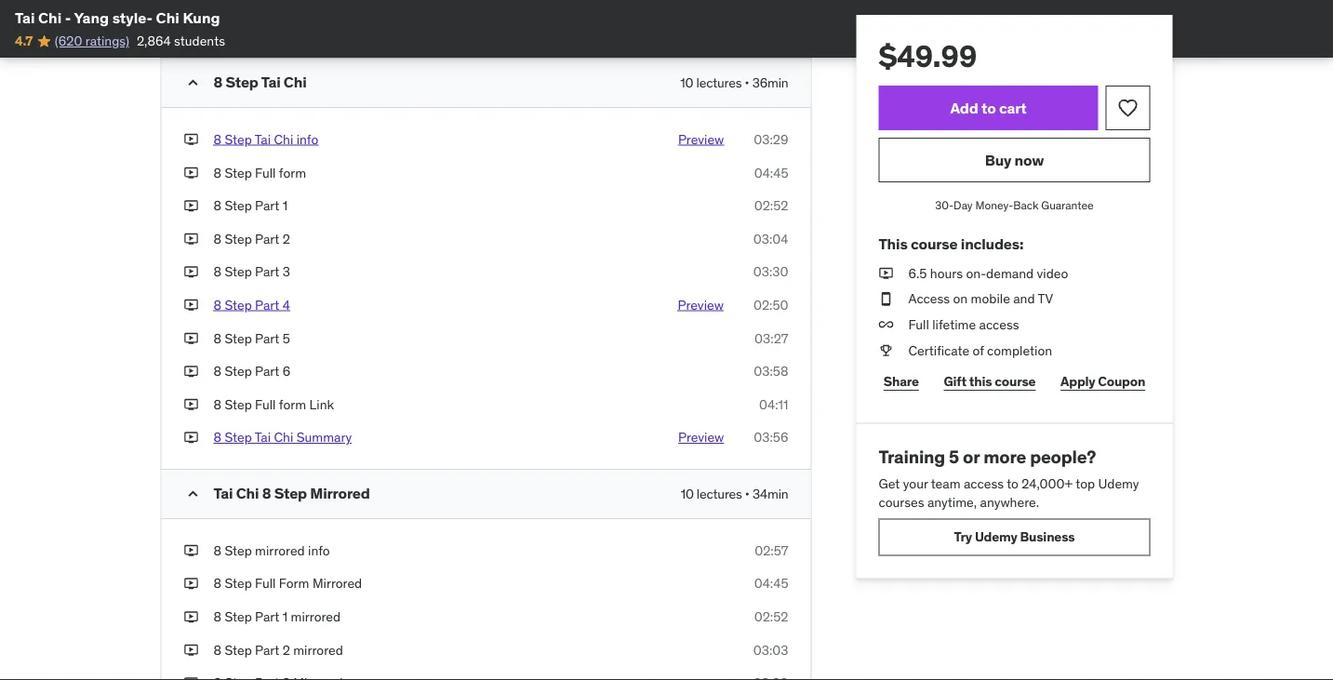 Task type: describe. For each thing, give the bounding box(es) containing it.
6
[[283, 363, 291, 380]]

part for 8 step part 1 mirrored
[[255, 609, 280, 625]]

top
[[1076, 475, 1096, 492]]

chi right small image
[[236, 484, 259, 503]]

step for 8 step tai chi summary
[[225, 429, 252, 446]]

ratings)
[[85, 32, 129, 49]]

chi down stepping
[[284, 73, 307, 92]]

3
[[283, 263, 290, 280]]

(620
[[55, 32, 82, 49]]

8 step full form
[[214, 164, 306, 181]]

demand
[[987, 265, 1034, 282]]

0 vertical spatial access
[[980, 316, 1020, 333]]

03:56
[[754, 429, 789, 446]]

or
[[963, 445, 980, 468]]

10 for tai chi 8 step mirrored
[[681, 486, 694, 502]]

03:58
[[754, 363, 789, 380]]

8 for 8 step mirrored info
[[214, 542, 222, 559]]

certificate of completion
[[909, 342, 1053, 359]]

8 for 8 step part 1
[[214, 197, 222, 214]]

8 step part 4
[[214, 297, 290, 313]]

8 for 8 step full form link
[[214, 396, 222, 413]]

0 horizontal spatial udemy
[[975, 529, 1018, 545]]

4
[[283, 297, 290, 313]]

02:50
[[754, 297, 789, 313]]

8 for 8 step part 1 mirrored
[[214, 609, 222, 625]]

step for 8 step part 1 mirrored
[[225, 609, 252, 625]]

1 for chi
[[283, 197, 288, 214]]

step for 8 step tai chi info
[[225, 131, 252, 148]]

04:11
[[759, 396, 789, 413]]

basic
[[214, 18, 246, 35]]

of
[[973, 342, 984, 359]]

gift
[[944, 373, 967, 390]]

tai for 8 step tai chi info
[[255, 131, 271, 148]]

form for 8 step full form link
[[279, 396, 306, 413]]

add
[[951, 98, 979, 117]]

access inside training 5 or more people? get your team access to 24,000+ top udemy courses anytime, anywhere.
[[964, 475, 1004, 492]]

tai chi 8 step mirrored
[[214, 484, 370, 503]]

10 lectures • 34min
[[681, 486, 789, 502]]

step for 8 step full form mirrored
[[225, 575, 252, 592]]

now
[[1015, 150, 1045, 169]]

5 xsmall image from the top
[[184, 674, 199, 680]]

link
[[310, 396, 334, 413]]

8 step tai chi summary button
[[214, 429, 352, 447]]

step for 8 step part 3
[[225, 263, 252, 280]]

lifetime
[[933, 316, 976, 333]]

5 inside training 5 or more people? get your team access to 24,000+ top udemy courses anytime, anywhere.
[[949, 445, 960, 468]]

2,864 students
[[137, 32, 225, 49]]

info inside button
[[297, 131, 319, 148]]

02:52 for 8 step tai chi
[[755, 197, 789, 214]]

8 step part 1
[[214, 197, 288, 214]]

coupon
[[1099, 373, 1146, 390]]

8 step part 3
[[214, 263, 290, 280]]

4.7
[[15, 32, 33, 49]]

8 for 8 step tai chi summary
[[214, 429, 222, 446]]

03:30
[[754, 263, 789, 280]]

0 horizontal spatial course
[[911, 234, 958, 253]]

part for 8 step part 2 mirrored
[[255, 642, 280, 658]]

• for tai chi 8 step mirrored
[[745, 486, 750, 502]]

this
[[879, 234, 908, 253]]

2 for step
[[283, 642, 290, 658]]

and
[[1014, 290, 1036, 307]]

guarantee
[[1042, 198, 1094, 212]]

xsmall image for 8 step full form mirrored
[[184, 575, 199, 593]]

form
[[279, 575, 309, 592]]

$49.99
[[879, 37, 978, 74]]

8 step part 4 button
[[214, 296, 290, 314]]

03:04
[[754, 230, 789, 247]]

• for 8 step tai chi
[[745, 74, 750, 91]]

1 for step
[[283, 609, 288, 625]]

2 preview from the top
[[678, 297, 724, 313]]

small image
[[184, 74, 202, 92]]

xsmall image for 8 step part 2 mirrored
[[184, 641, 199, 659]]

completion
[[988, 342, 1053, 359]]

part for 8 step part 2
[[255, 230, 280, 247]]

preview for 03:56
[[678, 429, 724, 446]]

buy
[[985, 150, 1012, 169]]

8 for 8 step part 2 mirrored
[[214, 642, 222, 658]]

full for 8 step full form mirrored
[[255, 575, 276, 592]]

training 5 or more people? get your team access to 24,000+ top udemy courses anytime, anywhere.
[[879, 445, 1140, 510]]

day
[[954, 198, 973, 212]]

part for 8 step part 3
[[255, 263, 280, 280]]

get
[[879, 475, 900, 492]]

8 step part 2 mirrored
[[214, 642, 343, 658]]

8 for 8 step tai chi
[[214, 73, 223, 92]]

form for 8 step full form
[[279, 164, 306, 181]]

10 lectures • 36min
[[681, 74, 789, 91]]

kung
[[183, 8, 220, 27]]

tai for 8 step tai chi
[[261, 73, 281, 92]]

0 vertical spatial 5
[[283, 330, 290, 346]]

training
[[879, 445, 946, 468]]

2,864
[[137, 32, 171, 49]]

anytime,
[[928, 494, 977, 510]]

8 for 8 step part 6
[[214, 363, 222, 380]]

8 for 8 step full form mirrored
[[214, 575, 222, 592]]

8 step part 1 mirrored
[[214, 609, 341, 625]]

basic stepping exercises summary
[[214, 18, 419, 35]]

video
[[1037, 265, 1069, 282]]

access on mobile and tv
[[909, 290, 1054, 307]]

lectures for 8 step tai chi
[[697, 74, 742, 91]]

8 for 8 step part 2
[[214, 230, 222, 247]]

step for 8 step part 6
[[225, 363, 252, 380]]

(620 ratings)
[[55, 32, 129, 49]]

mirrored for 1
[[291, 609, 341, 625]]

step for 8 step part 1
[[225, 197, 252, 214]]

step for 8 step part 2
[[225, 230, 252, 247]]

tai right small image
[[214, 484, 233, 503]]

stepping
[[249, 18, 302, 35]]

8 step tai chi info
[[214, 131, 319, 148]]

8 up 8 step mirrored info
[[262, 484, 271, 503]]

preview for 03:29
[[678, 131, 724, 148]]

02:52 for tai chi 8 step mirrored
[[755, 609, 789, 625]]

add to cart
[[951, 98, 1027, 117]]

8 step mirrored info
[[214, 542, 330, 559]]

hours
[[931, 265, 963, 282]]

apply
[[1061, 373, 1096, 390]]

1 04:45 from the top
[[755, 164, 789, 181]]



Task type: vqa. For each thing, say whether or not it's contained in the screenshot.


Task type: locate. For each thing, give the bounding box(es) containing it.
8 for 8 step tai chi info
[[214, 131, 222, 148]]

1 horizontal spatial to
[[1007, 475, 1019, 492]]

8 down 8 step part 1
[[214, 230, 222, 247]]

8 down 8 step part 2
[[214, 263, 222, 280]]

step up 8 step part 1
[[225, 164, 252, 181]]

8 part from the top
[[255, 642, 280, 658]]

more
[[984, 445, 1027, 468]]

04:45
[[755, 164, 789, 181], [755, 575, 789, 592]]

8 up 8 step part 2
[[214, 197, 222, 214]]

8 up '8 step full form'
[[214, 131, 222, 148]]

mirrored
[[310, 484, 370, 503], [313, 575, 362, 592]]

0 vertical spatial form
[[279, 164, 306, 181]]

1 vertical spatial lectures
[[697, 486, 742, 502]]

summary inside 'button'
[[297, 429, 352, 446]]

1 vertical spatial form
[[279, 396, 306, 413]]

1 lectures from the top
[[697, 74, 742, 91]]

xsmall image for 8 step mirrored info
[[184, 542, 199, 560]]

1 vertical spatial summary
[[297, 429, 352, 446]]

step down 8 step part 4 button
[[225, 330, 252, 346]]

udemy right try
[[975, 529, 1018, 545]]

step down 8 step tai chi summary 'button'
[[274, 484, 307, 503]]

8
[[214, 73, 223, 92], [214, 131, 222, 148], [214, 164, 222, 181], [214, 197, 222, 214], [214, 230, 222, 247], [214, 263, 222, 280], [214, 297, 222, 313], [214, 330, 222, 346], [214, 363, 222, 380], [214, 396, 222, 413], [214, 429, 222, 446], [262, 484, 271, 503], [214, 542, 222, 559], [214, 575, 222, 592], [214, 609, 222, 625], [214, 642, 222, 658]]

1 vertical spatial info
[[308, 542, 330, 559]]

0 vertical spatial info
[[297, 131, 319, 148]]

preview
[[678, 131, 724, 148], [678, 297, 724, 313], [678, 429, 724, 446]]

tai chi - yang style- chi kung
[[15, 8, 220, 27]]

tai down stepping
[[261, 73, 281, 92]]

03:03
[[754, 642, 789, 658]]

mirrored down 8 step tai chi summary 'button'
[[310, 484, 370, 503]]

1 vertical spatial •
[[745, 486, 750, 502]]

10 left 36min at the top right
[[681, 74, 694, 91]]

exercises
[[305, 18, 360, 35]]

8 down 8 step mirrored info
[[214, 575, 222, 592]]

1 down '8 step full form'
[[283, 197, 288, 214]]

2 vertical spatial mirrored
[[293, 642, 343, 658]]

lectures
[[697, 74, 742, 91], [697, 486, 742, 502]]

03:29
[[754, 131, 789, 148]]

2 form from the top
[[279, 396, 306, 413]]

03:27
[[755, 330, 789, 346]]

0 vertical spatial udemy
[[1099, 475, 1140, 492]]

24,000+
[[1022, 475, 1073, 492]]

7 part from the top
[[255, 609, 280, 625]]

8 step full form link
[[214, 396, 334, 413]]

8 step tai chi
[[214, 73, 307, 92]]

8 for 8 step part 4
[[214, 297, 222, 313]]

1 vertical spatial access
[[964, 475, 1004, 492]]

8 down 8 step part 5
[[214, 363, 222, 380]]

your
[[903, 475, 928, 492]]

mirrored down 8 step part 1 mirrored in the bottom of the page
[[293, 642, 343, 658]]

part for 8 step part 5
[[255, 330, 280, 346]]

preview up 10 lectures • 34min
[[678, 429, 724, 446]]

business
[[1021, 529, 1075, 545]]

3 part from the top
[[255, 263, 280, 280]]

part left 3
[[255, 263, 280, 280]]

step for 8 step part 4
[[225, 297, 252, 313]]

8 down 8 step part 1 mirrored in the bottom of the page
[[214, 642, 222, 658]]

2 • from the top
[[745, 486, 750, 502]]

5 down 4
[[283, 330, 290, 346]]

0 vertical spatial course
[[911, 234, 958, 253]]

share
[[884, 373, 919, 390]]

chi inside 'button'
[[274, 429, 293, 446]]

certificate
[[909, 342, 970, 359]]

8 up 8 step full form mirrored
[[214, 542, 222, 559]]

0 horizontal spatial summary
[[297, 429, 352, 446]]

0 vertical spatial •
[[745, 74, 750, 91]]

8 up 8 step part 2 mirrored
[[214, 609, 222, 625]]

add to wishlist image
[[1117, 97, 1140, 119]]

1 horizontal spatial udemy
[[1099, 475, 1140, 492]]

step up 8 step part 2
[[225, 197, 252, 214]]

chi up 2,864 students
[[156, 8, 179, 27]]

1 vertical spatial 5
[[949, 445, 960, 468]]

preview down 10 lectures • 36min
[[678, 131, 724, 148]]

0 vertical spatial 1
[[283, 197, 288, 214]]

0 vertical spatial 10
[[681, 74, 694, 91]]

step down 8 step part 5
[[225, 363, 252, 380]]

1 vertical spatial 10
[[681, 486, 694, 502]]

step for 8 step part 2 mirrored
[[225, 642, 252, 658]]

5 part from the top
[[255, 330, 280, 346]]

try udemy business link
[[879, 519, 1151, 556]]

1 horizontal spatial 5
[[949, 445, 960, 468]]

0 vertical spatial 02:52
[[755, 197, 789, 214]]

1 vertical spatial 1
[[283, 609, 288, 625]]

1 down 8 step full form mirrored
[[283, 609, 288, 625]]

small image
[[184, 485, 202, 504]]

part inside button
[[255, 297, 280, 313]]

full
[[255, 164, 276, 181], [909, 316, 930, 333], [255, 396, 276, 413], [255, 575, 276, 592]]

apply coupon button
[[1056, 363, 1151, 401]]

part down 8 step part 4 button
[[255, 330, 280, 346]]

1 10 from the top
[[681, 74, 694, 91]]

try udemy business
[[955, 529, 1075, 545]]

tai
[[15, 8, 35, 27], [261, 73, 281, 92], [255, 131, 271, 148], [255, 429, 271, 446], [214, 484, 233, 503]]

step down 8 step part 2
[[225, 263, 252, 280]]

info up '8 step full form'
[[297, 131, 319, 148]]

2 04:45 from the top
[[755, 575, 789, 592]]

money-
[[976, 198, 1014, 212]]

0 vertical spatial mirrored
[[310, 484, 370, 503]]

xsmall image
[[184, 130, 199, 149], [184, 542, 199, 560], [184, 575, 199, 593], [184, 641, 199, 659], [184, 674, 199, 680]]

students
[[174, 32, 225, 49]]

preview left 02:50
[[678, 297, 724, 313]]

6 part from the top
[[255, 363, 280, 380]]

36min
[[753, 74, 789, 91]]

people?
[[1030, 445, 1097, 468]]

chi up '8 step full form'
[[274, 131, 293, 148]]

step down 8 step part 6
[[225, 396, 252, 413]]

to up anywhere. on the right
[[1007, 475, 1019, 492]]

chi inside button
[[274, 131, 293, 148]]

udemy inside training 5 or more people? get your team access to 24,000+ top udemy courses anytime, anywhere.
[[1099, 475, 1140, 492]]

to
[[982, 98, 996, 117], [1007, 475, 1019, 492]]

2 lectures from the top
[[697, 486, 742, 502]]

1 vertical spatial course
[[995, 373, 1036, 390]]

to inside training 5 or more people? get your team access to 24,000+ top udemy courses anytime, anywhere.
[[1007, 475, 1019, 492]]

8 step part 6
[[214, 363, 291, 380]]

yang
[[74, 8, 109, 27]]

tai inside 'button'
[[255, 429, 271, 446]]

xsmall image
[[184, 17, 199, 36], [184, 164, 199, 182], [184, 197, 199, 215], [184, 230, 199, 248], [184, 263, 199, 281], [879, 264, 894, 283], [879, 290, 894, 308], [184, 296, 199, 314], [879, 316, 894, 334], [184, 329, 199, 347], [879, 341, 894, 360], [184, 362, 199, 381], [184, 396, 199, 414], [184, 429, 199, 447], [184, 608, 199, 626]]

part down '8 step full form'
[[255, 197, 280, 214]]

0 horizontal spatial 5
[[283, 330, 290, 346]]

3 xsmall image from the top
[[184, 575, 199, 593]]

full down 8 step tai chi info button
[[255, 164, 276, 181]]

8 inside 'button'
[[214, 429, 222, 446]]

2 up 3
[[283, 230, 290, 247]]

part for 8 step part 4
[[255, 297, 280, 313]]

1 horizontal spatial summary
[[364, 18, 419, 35]]

2 2 from the top
[[283, 642, 290, 658]]

step for 8 step full form link
[[225, 396, 252, 413]]

6.5 hours on-demand video
[[909, 265, 1069, 282]]

2 for chi
[[283, 230, 290, 247]]

1 xsmall image from the top
[[184, 130, 199, 149]]

course down completion
[[995, 373, 1036, 390]]

summary right exercises
[[364, 18, 419, 35]]

1 horizontal spatial course
[[995, 373, 1036, 390]]

0 vertical spatial summary
[[364, 18, 419, 35]]

• left 36min at the top right
[[745, 74, 750, 91]]

1 part from the top
[[255, 197, 280, 214]]

part left 6
[[255, 363, 280, 380]]

full lifetime access
[[909, 316, 1020, 333]]

0 vertical spatial 04:45
[[755, 164, 789, 181]]

chi left -
[[38, 8, 62, 27]]

course up hours
[[911, 234, 958, 253]]

2 1 from the top
[[283, 609, 288, 625]]

8 up 8 step part 1
[[214, 164, 222, 181]]

to inside button
[[982, 98, 996, 117]]

tai up '8 step full form'
[[255, 131, 271, 148]]

step down 8 step part 1 mirrored in the bottom of the page
[[225, 642, 252, 658]]

5
[[283, 330, 290, 346], [949, 445, 960, 468]]

step inside 'button'
[[225, 429, 252, 446]]

step
[[226, 73, 259, 92], [225, 131, 252, 148], [225, 164, 252, 181], [225, 197, 252, 214], [225, 230, 252, 247], [225, 263, 252, 280], [225, 297, 252, 313], [225, 330, 252, 346], [225, 363, 252, 380], [225, 396, 252, 413], [225, 429, 252, 446], [274, 484, 307, 503], [225, 542, 252, 559], [225, 575, 252, 592], [225, 609, 252, 625], [225, 642, 252, 658]]

full for 8 step full form
[[255, 164, 276, 181]]

02:52 up 03:04
[[755, 197, 789, 214]]

mirrored down form
[[291, 609, 341, 625]]

mirrored right form
[[313, 575, 362, 592]]

lectures left 36min at the top right
[[697, 74, 742, 91]]

8 step tai chi summary
[[214, 429, 352, 446]]

6.5
[[909, 265, 927, 282]]

part up the 8 step part 3
[[255, 230, 280, 247]]

1 vertical spatial 02:52
[[755, 609, 789, 625]]

8 step part 2
[[214, 230, 290, 247]]

on
[[954, 290, 968, 307]]

team
[[931, 475, 961, 492]]

3 preview from the top
[[678, 429, 724, 446]]

info up form
[[308, 542, 330, 559]]

access
[[909, 290, 950, 307]]

1 vertical spatial mirrored
[[291, 609, 341, 625]]

try
[[955, 529, 973, 545]]

1 2 from the top
[[283, 230, 290, 247]]

step up '8 step full form'
[[225, 131, 252, 148]]

full left form
[[255, 575, 276, 592]]

buy now
[[985, 150, 1045, 169]]

8 step part 5
[[214, 330, 290, 346]]

mirrored for tai chi 8 step mirrored
[[310, 484, 370, 503]]

1 vertical spatial to
[[1007, 475, 1019, 492]]

gift this course
[[944, 373, 1036, 390]]

8 up 8 step part 5
[[214, 297, 222, 313]]

step right small icon
[[226, 73, 259, 92]]

1 • from the top
[[745, 74, 750, 91]]

8 down 8 step full form link
[[214, 429, 222, 446]]

04:45 down 03:29
[[755, 164, 789, 181]]

step down 8 step part 1
[[225, 230, 252, 247]]

mirrored up 8 step full form mirrored
[[255, 542, 305, 559]]

gift this course link
[[939, 363, 1041, 401]]

step for 8 step full form
[[225, 164, 252, 181]]

8 right small icon
[[214, 73, 223, 92]]

mirrored for 8 step full form mirrored
[[313, 575, 362, 592]]

1 02:52 from the top
[[755, 197, 789, 214]]

step up 8 step full form mirrored
[[225, 542, 252, 559]]

10 left 34min
[[681, 486, 694, 502]]

• left 34min
[[745, 486, 750, 502]]

step up 8 step part 5
[[225, 297, 252, 313]]

2 xsmall image from the top
[[184, 542, 199, 560]]

1 vertical spatial 04:45
[[755, 575, 789, 592]]

step for 8 step part 5
[[225, 330, 252, 346]]

form left link
[[279, 396, 306, 413]]

2 02:52 from the top
[[755, 609, 789, 625]]

2 vertical spatial preview
[[678, 429, 724, 446]]

8 down 8 step part 6
[[214, 396, 222, 413]]

2 down 8 step part 1 mirrored in the bottom of the page
[[283, 642, 290, 658]]

part
[[255, 197, 280, 214], [255, 230, 280, 247], [255, 263, 280, 280], [255, 297, 280, 313], [255, 330, 280, 346], [255, 363, 280, 380], [255, 609, 280, 625], [255, 642, 280, 658]]

full for 8 step full form link
[[255, 396, 276, 413]]

1 1 from the top
[[283, 197, 288, 214]]

access down mobile
[[980, 316, 1020, 333]]

0 vertical spatial mirrored
[[255, 542, 305, 559]]

tai inside button
[[255, 131, 271, 148]]

step down 8 step mirrored info
[[225, 575, 252, 592]]

8 for 8 step part 3
[[214, 263, 222, 280]]

4 part from the top
[[255, 297, 280, 313]]

this course includes:
[[879, 234, 1024, 253]]

2 10 from the top
[[681, 486, 694, 502]]

1 vertical spatial preview
[[678, 297, 724, 313]]

form down 8 step tai chi info button
[[279, 164, 306, 181]]

this
[[970, 373, 993, 390]]

style-
[[112, 8, 153, 27]]

1 vertical spatial mirrored
[[313, 575, 362, 592]]

8 for 8 step part 5
[[214, 330, 222, 346]]

0 horizontal spatial to
[[982, 98, 996, 117]]

2 part from the top
[[255, 230, 280, 247]]

mirrored for 2
[[293, 642, 343, 658]]

summary down link
[[297, 429, 352, 446]]

4 xsmall image from the top
[[184, 641, 199, 659]]

lectures left 34min
[[697, 486, 742, 502]]

1 vertical spatial 2
[[283, 642, 290, 658]]

cart
[[1000, 98, 1027, 117]]

part left 4
[[255, 297, 280, 313]]

02:57
[[755, 542, 789, 559]]

lectures for tai chi 8 step mirrored
[[697, 486, 742, 502]]

on-
[[967, 265, 987, 282]]

34min
[[753, 486, 789, 502]]

5 left or
[[949, 445, 960, 468]]

tai up 4.7
[[15, 8, 35, 27]]

step down 8 step full form link
[[225, 429, 252, 446]]

info
[[297, 131, 319, 148], [308, 542, 330, 559]]

part for 8 step part 6
[[255, 363, 280, 380]]

step for 8 step tai chi
[[226, 73, 259, 92]]

udemy
[[1099, 475, 1140, 492], [975, 529, 1018, 545]]

tai down 8 step full form link
[[255, 429, 271, 446]]

8 step full form mirrored
[[214, 575, 362, 592]]

tai for 8 step tai chi summary
[[255, 429, 271, 446]]

8 for 8 step full form
[[214, 164, 222, 181]]

02:52 up 03:03
[[755, 609, 789, 625]]

part for 8 step part 1
[[255, 197, 280, 214]]

30-
[[936, 198, 954, 212]]

part down 8 step part 1 mirrored in the bottom of the page
[[255, 642, 280, 658]]

04:45 down 02:57
[[755, 575, 789, 592]]

access down or
[[964, 475, 1004, 492]]

step up 8 step part 2 mirrored
[[225, 609, 252, 625]]

anywhere.
[[981, 494, 1040, 510]]

1 form from the top
[[279, 164, 306, 181]]

10 for 8 step tai chi
[[681, 74, 694, 91]]

1 preview from the top
[[678, 131, 724, 148]]

share button
[[879, 363, 924, 401]]

8 down 8 step part 4 button
[[214, 330, 222, 346]]

includes:
[[961, 234, 1024, 253]]

0 vertical spatial lectures
[[697, 74, 742, 91]]

10
[[681, 74, 694, 91], [681, 486, 694, 502]]

full down access
[[909, 316, 930, 333]]

chi
[[38, 8, 62, 27], [156, 8, 179, 27], [284, 73, 307, 92], [274, 131, 293, 148], [274, 429, 293, 446], [236, 484, 259, 503]]

0 vertical spatial preview
[[678, 131, 724, 148]]

0 vertical spatial 2
[[283, 230, 290, 247]]

step for 8 step mirrored info
[[225, 542, 252, 559]]

to left cart
[[982, 98, 996, 117]]

part up 8 step part 2 mirrored
[[255, 609, 280, 625]]

0 vertical spatial to
[[982, 98, 996, 117]]

mobile
[[971, 290, 1011, 307]]

back
[[1014, 198, 1039, 212]]

chi down 8 step full form link
[[274, 429, 293, 446]]

8 step tai chi info button
[[214, 130, 319, 149]]

1 vertical spatial udemy
[[975, 529, 1018, 545]]

udemy right top
[[1099, 475, 1140, 492]]

add to cart button
[[879, 86, 1099, 130]]

full down 8 step part 6
[[255, 396, 276, 413]]



